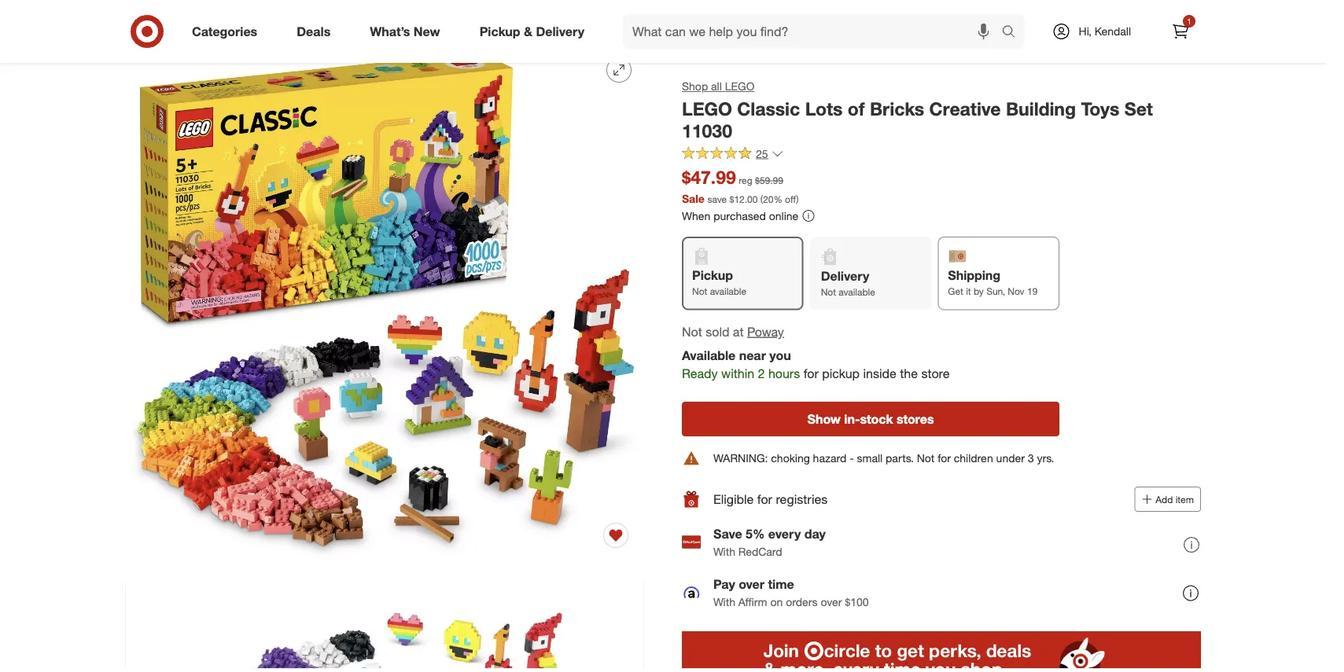 Task type: locate. For each thing, give the bounding box(es) containing it.
eligible
[[714, 492, 754, 507]]

search button
[[995, 14, 1033, 52]]

parts.
[[886, 451, 914, 465]]

pickup & delivery link
[[466, 14, 604, 49]]

in-
[[844, 411, 860, 427]]

lego right all
[[725, 79, 755, 93]]

when
[[682, 209, 711, 223]]

0 vertical spatial delivery
[[536, 24, 585, 39]]

toys left set
[[1081, 98, 1120, 120]]

1 vertical spatial with
[[714, 595, 735, 609]]

delivery
[[536, 24, 585, 39], [821, 268, 870, 284]]

for left 'children'
[[938, 451, 951, 465]]

1 vertical spatial for
[[938, 451, 951, 465]]

hazard
[[813, 451, 847, 465]]

sets left kits
[[362, 14, 384, 28]]

lego up 11030 at the right
[[682, 98, 732, 120]]

for for pickup
[[804, 366, 819, 382]]

target
[[125, 14, 155, 28]]

toys
[[165, 14, 187, 28], [1081, 98, 1120, 120]]

available inside the pickup not available
[[710, 286, 747, 298]]

over left $100
[[821, 595, 842, 609]]

1
[[1187, 16, 1192, 26]]

20
[[763, 193, 774, 205]]

0 horizontal spatial building
[[197, 14, 237, 28]]

building right creative
[[1006, 98, 1076, 120]]

1 horizontal spatial available
[[839, 287, 875, 298]]

get
[[948, 286, 964, 298]]

building right blocks
[[319, 14, 359, 28]]

what's new
[[370, 24, 440, 39]]

available
[[682, 348, 736, 364]]

sets
[[240, 14, 262, 28], [362, 14, 384, 28]]

0 vertical spatial with
[[714, 545, 735, 559]]

lego
[[725, 79, 755, 93], [682, 98, 732, 120]]

1 horizontal spatial toys
[[1081, 98, 1120, 120]]

0 vertical spatial lego
[[725, 79, 755, 93]]

it
[[966, 286, 971, 298]]

building
[[197, 14, 237, 28], [319, 14, 359, 28], [1006, 98, 1076, 120]]

0 horizontal spatial sets
[[240, 14, 262, 28]]

0 vertical spatial pickup
[[480, 24, 520, 39]]

categories link
[[179, 14, 277, 49]]

the
[[900, 366, 918, 382]]

1 vertical spatial pickup
[[692, 268, 733, 283]]

not up sold
[[692, 286, 707, 298]]

2 sets from the left
[[362, 14, 384, 28]]

stock
[[860, 411, 893, 427]]

(
[[761, 193, 763, 205]]

)
[[796, 193, 799, 205]]

over
[[739, 577, 765, 592], [821, 595, 842, 609]]

with down pay
[[714, 595, 735, 609]]

inside
[[863, 366, 897, 382]]

0 horizontal spatial delivery
[[536, 24, 585, 39]]

1 horizontal spatial for
[[804, 366, 819, 382]]

/ right target
[[158, 14, 162, 28]]

shipping
[[948, 268, 1001, 283]]

children
[[954, 451, 993, 465]]

orders
[[786, 595, 818, 609]]

for inside available near you ready within 2 hours for pickup inside the store
[[804, 366, 819, 382]]

sun,
[[987, 286, 1005, 298]]

toys right target
[[165, 14, 187, 28]]

1 vertical spatial over
[[821, 595, 842, 609]]

set
[[1125, 98, 1153, 120]]

/
[[158, 14, 162, 28], [190, 14, 194, 28]]

pickup inside the pickup not available
[[692, 268, 733, 283]]

0 horizontal spatial toys
[[165, 14, 187, 28]]

ready
[[682, 366, 718, 382]]

%
[[774, 193, 783, 205]]

within
[[721, 366, 755, 382]]

kendall
[[1095, 24, 1131, 38]]

1 horizontal spatial /
[[190, 14, 194, 28]]

not sold at poway
[[682, 324, 784, 339]]

0 horizontal spatial pickup
[[480, 24, 520, 39]]

0 vertical spatial for
[[804, 366, 819, 382]]

$100
[[845, 595, 869, 609]]

classic
[[737, 98, 800, 120]]

hi,
[[1079, 24, 1092, 38]]

available inside delivery not available
[[839, 287, 875, 298]]

1 vertical spatial delivery
[[821, 268, 870, 284]]

pay
[[714, 577, 735, 592]]

1 horizontal spatial pickup
[[692, 268, 733, 283]]

what's new link
[[357, 14, 460, 49]]

3
[[1028, 451, 1034, 465]]

day
[[804, 527, 826, 542]]

for right hours
[[804, 366, 819, 382]]

2 horizontal spatial building
[[1006, 98, 1076, 120]]

poway
[[747, 324, 784, 339]]

purchased
[[714, 209, 766, 223]]

1 horizontal spatial sets
[[362, 14, 384, 28]]

near
[[739, 348, 766, 364]]

pickup right new at the top left of page
[[480, 24, 520, 39]]

pickup
[[480, 24, 520, 39], [692, 268, 733, 283]]

$59.99
[[755, 175, 783, 186]]

1 sets from the left
[[240, 14, 262, 28]]

1 vertical spatial toys
[[1081, 98, 1120, 120]]

hi, kendall
[[1079, 24, 1131, 38]]

over up affirm
[[739, 577, 765, 592]]

0 horizontal spatial for
[[757, 492, 772, 507]]

sale
[[682, 191, 705, 205]]

under
[[996, 451, 1025, 465]]

item
[[1176, 494, 1194, 505]]

with inside pay over time with affirm on orders over $100
[[714, 595, 735, 609]]

/ right target link
[[190, 14, 194, 28]]

2 / from the left
[[190, 14, 194, 28]]

with
[[714, 545, 735, 559], [714, 595, 735, 609]]

show in-stock stores
[[808, 411, 934, 427]]

reg
[[739, 175, 753, 186]]

not up available near you ready within 2 hours for pickup inside the store
[[821, 287, 836, 298]]

shop
[[682, 79, 708, 93]]

building left blocks
[[197, 14, 237, 28]]

add
[[1156, 494, 1173, 505]]

not
[[692, 286, 707, 298], [821, 287, 836, 298], [682, 324, 702, 339], [917, 451, 935, 465]]

available
[[710, 286, 747, 298], [839, 287, 875, 298]]

1 horizontal spatial over
[[821, 595, 842, 609]]

pickup not available
[[692, 268, 747, 298]]

for right eligible
[[757, 492, 772, 507]]

building sets & blocks link
[[197, 14, 309, 28]]

available for delivery
[[839, 287, 875, 298]]

1 horizontal spatial delivery
[[821, 268, 870, 284]]

0 vertical spatial over
[[739, 577, 765, 592]]

store
[[922, 366, 950, 382]]

nov
[[1008, 286, 1025, 298]]

sets left blocks
[[240, 14, 262, 28]]

0 horizontal spatial over
[[739, 577, 765, 592]]

pickup up sold
[[692, 268, 733, 283]]

25
[[756, 147, 768, 160]]

11030
[[682, 120, 732, 142]]

2
[[758, 366, 765, 382]]

pay over time with affirm on orders over $100
[[714, 577, 869, 609]]

building sets & kits link
[[319, 14, 416, 28]]

0 horizontal spatial available
[[710, 286, 747, 298]]

2 horizontal spatial for
[[938, 451, 951, 465]]

with down 'save'
[[714, 545, 735, 559]]

target / toys / building sets & blocks
[[125, 14, 309, 28]]

1 horizontal spatial &
[[387, 14, 394, 28]]

1 with from the top
[[714, 545, 735, 559]]

2 with from the top
[[714, 595, 735, 609]]

0 horizontal spatial /
[[158, 14, 162, 28]]

What can we help you find? suggestions appear below search field
[[623, 14, 1006, 49]]



Task type: describe. For each thing, give the bounding box(es) containing it.
blocks
[[275, 14, 309, 28]]

19
[[1027, 286, 1038, 298]]

available near you ready within 2 hours for pickup inside the store
[[682, 348, 950, 382]]

for for children
[[938, 451, 951, 465]]

of
[[848, 98, 865, 120]]

small
[[857, 451, 883, 465]]

stores
[[897, 411, 934, 427]]

time
[[768, 577, 794, 592]]

save 5% every day with redcard
[[714, 527, 826, 559]]

target link
[[125, 14, 155, 28]]

with inside save 5% every day with redcard
[[714, 545, 735, 559]]

0 horizontal spatial &
[[265, 14, 272, 28]]

all
[[711, 79, 722, 93]]

eligible for registries
[[714, 492, 828, 507]]

pickup for not
[[692, 268, 733, 283]]

add item
[[1156, 494, 1194, 505]]

you
[[770, 348, 791, 364]]

lots
[[805, 98, 843, 120]]

pickup & delivery
[[480, 24, 585, 39]]

delivery not available
[[821, 268, 875, 298]]

0 vertical spatial toys
[[165, 14, 187, 28]]

add item button
[[1135, 487, 1201, 512]]

12.00
[[734, 193, 758, 205]]

not inside the pickup not available
[[692, 286, 707, 298]]

every
[[768, 527, 801, 542]]

delivery inside delivery not available
[[821, 268, 870, 284]]

show
[[808, 411, 841, 427]]

not right parts.
[[917, 451, 935, 465]]

advertisement region
[[682, 632, 1201, 669]]

online
[[769, 209, 799, 223]]

shop all lego lego classic lots of bricks creative building toys set 11030
[[682, 79, 1153, 142]]

deals link
[[283, 14, 350, 49]]

affirm
[[739, 595, 767, 609]]

registries
[[776, 492, 828, 507]]

poway button
[[747, 323, 784, 341]]

what's
[[370, 24, 410, 39]]

1 link
[[1164, 14, 1198, 49]]

2 vertical spatial for
[[757, 492, 772, 507]]

save
[[714, 527, 742, 542]]

1 vertical spatial lego
[[682, 98, 732, 120]]

pickup for &
[[480, 24, 520, 39]]

available for pickup
[[710, 286, 747, 298]]

1 horizontal spatial building
[[319, 14, 359, 28]]

1 / from the left
[[158, 14, 162, 28]]

show in-stock stores button
[[682, 402, 1060, 437]]

toys inside shop all lego lego classic lots of bricks creative building toys set 11030
[[1081, 98, 1120, 120]]

$
[[730, 193, 734, 205]]

when purchased online
[[682, 209, 799, 223]]

$47.99 reg $59.99 sale save $ 12.00 ( 20 % off )
[[682, 166, 799, 205]]

lego classic lots of bricks creative building toys set 11030, 1 of 8 image
[[125, 45, 644, 564]]

image gallery element
[[125, 45, 644, 669]]

-
[[850, 451, 854, 465]]

yrs.
[[1037, 451, 1054, 465]]

building sets & kits
[[319, 14, 416, 28]]

choking
[[771, 451, 810, 465]]

2 horizontal spatial &
[[524, 24, 533, 39]]

on
[[771, 595, 783, 609]]

hours
[[769, 366, 800, 382]]

shipping get it by sun, nov 19
[[948, 268, 1038, 298]]

save
[[708, 193, 727, 205]]

kits
[[397, 14, 416, 28]]

warning:
[[714, 451, 768, 465]]

redcard
[[739, 545, 782, 559]]

new
[[414, 24, 440, 39]]

off
[[785, 193, 796, 205]]

not inside delivery not available
[[821, 287, 836, 298]]

sold
[[706, 324, 730, 339]]

deals
[[297, 24, 331, 39]]

building inside shop all lego lego classic lots of bricks creative building toys set 11030
[[1006, 98, 1076, 120]]

$47.99
[[682, 166, 736, 188]]

5%
[[746, 527, 765, 542]]

25 link
[[682, 146, 784, 164]]

not left sold
[[682, 324, 702, 339]]

warning: choking hazard - small parts. not for children under 3 yrs.
[[714, 451, 1054, 465]]

pickup
[[822, 366, 860, 382]]

creative
[[930, 98, 1001, 120]]



Task type: vqa. For each thing, say whether or not it's contained in the screenshot.


